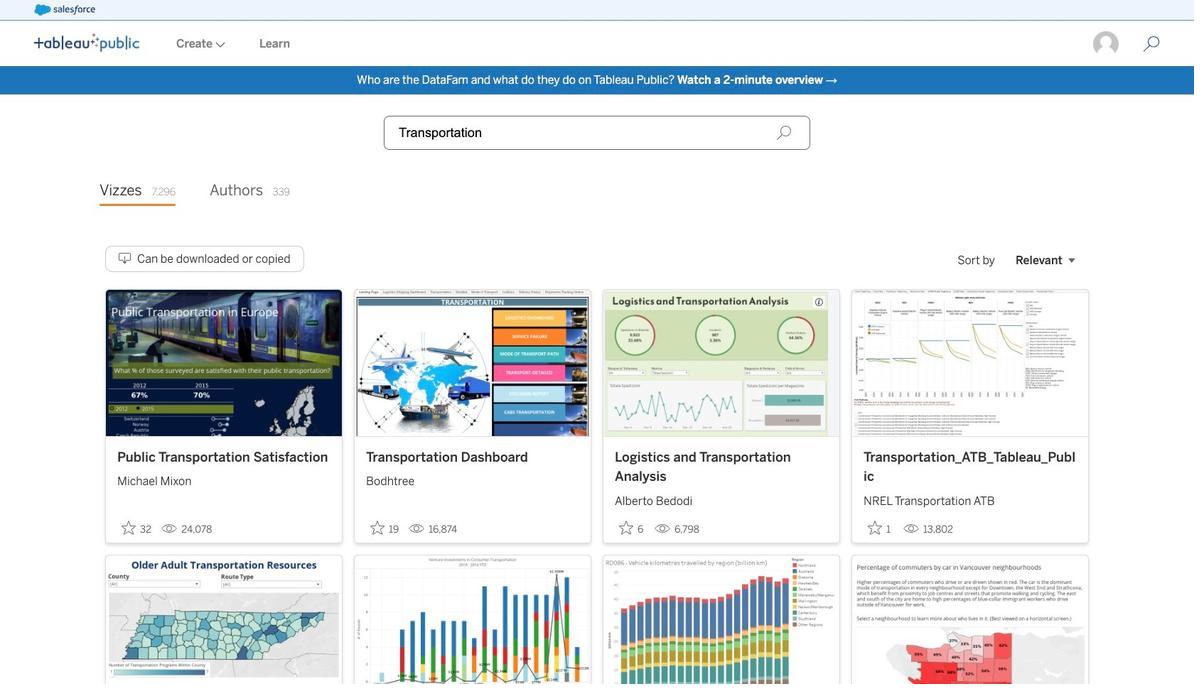 Task type: vqa. For each thing, say whether or not it's contained in the screenshot.
Search input "field"
yes



Task type: locate. For each thing, give the bounding box(es) containing it.
workbook thumbnail image
[[106, 290, 342, 436], [355, 290, 591, 436], [604, 290, 840, 436], [853, 290, 1089, 436], [106, 556, 342, 685], [355, 556, 591, 685], [604, 556, 840, 685], [853, 556, 1089, 685]]

3 add favorite button from the left
[[615, 517, 649, 540]]

Add Favorite button
[[117, 517, 156, 540], [366, 517, 403, 540], [615, 517, 649, 540], [864, 517, 898, 540]]

create image
[[213, 42, 225, 48]]

1 add favorite button from the left
[[117, 517, 156, 540]]

ruby.anderson5854 image
[[1092, 30, 1121, 58]]

add favorite image
[[122, 521, 136, 535], [370, 521, 385, 535], [619, 521, 634, 535], [868, 521, 883, 535]]

2 add favorite image from the left
[[370, 521, 385, 535]]

logo image
[[34, 33, 139, 52]]

salesforce logo image
[[34, 4, 95, 16]]



Task type: describe. For each thing, give the bounding box(es) containing it.
1 add favorite image from the left
[[122, 521, 136, 535]]

3 add favorite image from the left
[[619, 521, 634, 535]]

4 add favorite button from the left
[[864, 517, 898, 540]]

Search input field
[[384, 116, 811, 150]]

2 add favorite button from the left
[[366, 517, 403, 540]]

go to search image
[[1126, 36, 1178, 53]]

search image
[[777, 125, 792, 141]]

4 add favorite image from the left
[[868, 521, 883, 535]]



